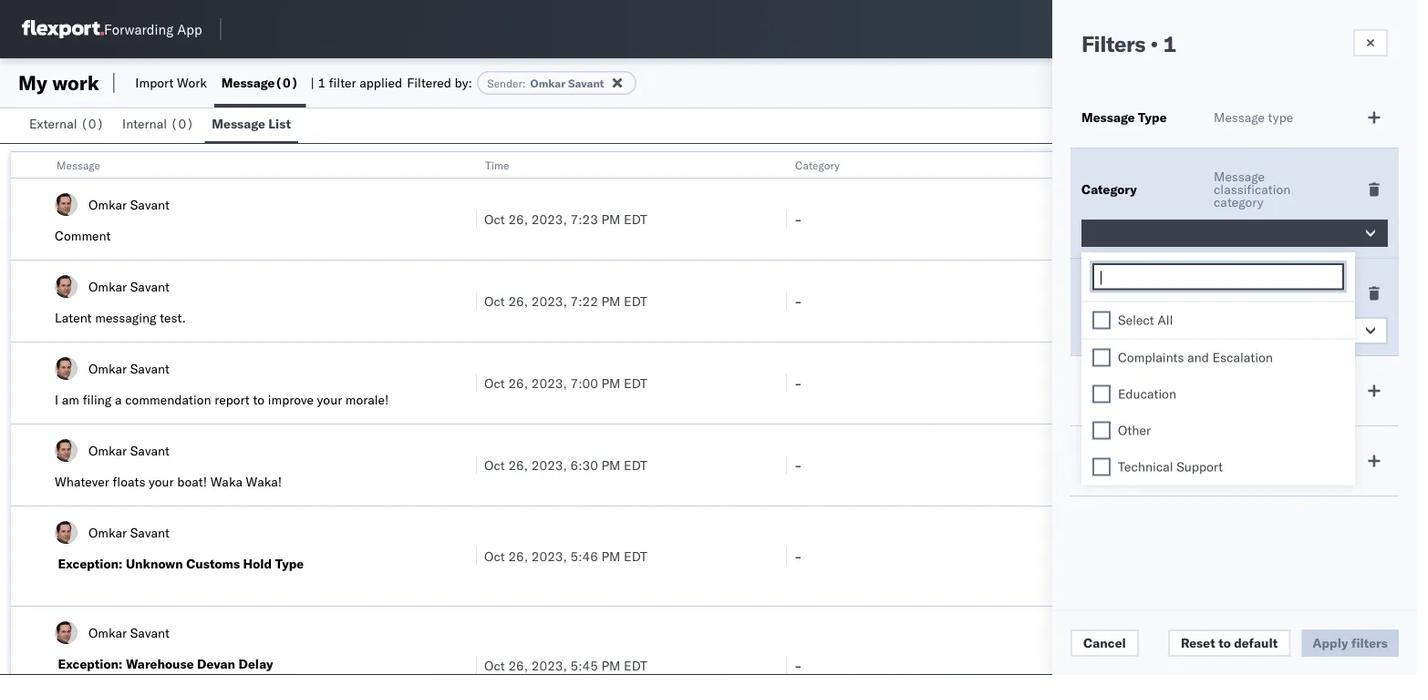 Task type: locate. For each thing, give the bounding box(es) containing it.
omkar for oct 26, 2023, 5:46 pm edt
[[88, 525, 127, 541]]

edt for oct 26, 2023, 7:00 pm edt
[[624, 375, 647, 391]]

resize handle column header for time
[[764, 152, 786, 676]]

458574 down related work item/shipment
[[1143, 211, 1190, 227]]

2023, left 7:23 in the top left of the page
[[532, 211, 567, 227]]

message left list
[[212, 116, 265, 132]]

1 horizontal spatial work
[[1146, 158, 1170, 172]]

0 horizontal spatial sender
[[487, 76, 522, 90]]

2 2023, from the top
[[532, 293, 567, 309]]

(0) right internal
[[170, 116, 194, 132]]

resize handle column header for related work item/shipment
[[1385, 152, 1406, 676]]

sender
[[487, 76, 522, 90], [1082, 285, 1125, 301]]

omkar for oct 26, 2023, 7:22 pm edt
[[88, 279, 127, 295]]

exception: left unknown
[[58, 556, 123, 572]]

2023, left '7:00'
[[532, 375, 567, 391]]

savant up warehouse
[[130, 625, 170, 641]]

1 horizontal spatial sender
[[1082, 285, 1125, 301]]

omkar up floats
[[88, 443, 127, 459]]

my work
[[18, 70, 99, 95]]

escalation
[[1213, 350, 1273, 366]]

2 edt from the top
[[624, 293, 647, 309]]

1 2023, from the top
[[532, 211, 567, 227]]

savant for oct 26, 2023, 7:00 pm edt
[[130, 361, 170, 377]]

devan
[[197, 657, 235, 673]]

message list button
[[205, 108, 298, 143]]

savant up unknown
[[130, 525, 170, 541]]

message left created
[[1214, 447, 1265, 463]]

flex- 458574 down cancel button at the right of the page
[[1105, 658, 1190, 674]]

reset to default
[[1181, 636, 1278, 652]]

26, for oct 26, 2023, 5:46 pm edt
[[508, 549, 528, 565]]

458574 for oct 26, 2023, 7:22 pm edt
[[1143, 293, 1190, 309]]

26,
[[508, 211, 528, 227], [508, 293, 528, 309], [508, 375, 528, 391], [508, 457, 528, 473], [508, 549, 528, 565], [508, 658, 528, 674]]

exception: for exception: unknown customs hold type
[[58, 556, 123, 572]]

458574 for oct 26, 2023, 5:45 pm edt
[[1143, 658, 1190, 674]]

1 horizontal spatial to
[[1219, 636, 1231, 652]]

waka
[[210, 474, 243, 490]]

import
[[135, 75, 174, 91]]

omkar savant up warehouse
[[88, 625, 170, 641]]

flex- for oct 26, 2023, 7:23 pm edt
[[1105, 211, 1143, 227]]

1 resize handle column header from the left
[[454, 152, 476, 676]]

pm right 5:45
[[602, 658, 621, 674]]

flex- 458574 up select all at the right of the page
[[1105, 293, 1190, 309]]

message down external (0) button in the top of the page
[[57, 158, 100, 172]]

4 resize handle column header from the left
[[1385, 152, 1406, 676]]

1 - from the top
[[794, 211, 802, 227]]

2023, left 7:22
[[532, 293, 567, 309]]

savant right ':'
[[568, 76, 604, 90]]

message inside "message created date"
[[1214, 447, 1265, 463]]

work for my
[[52, 70, 99, 95]]

1 horizontal spatial category
[[1082, 182, 1137, 197]]

type
[[1138, 109, 1167, 125], [275, 556, 304, 572]]

the
[[1214, 292, 1233, 308]]

5 oct from the top
[[484, 549, 505, 565]]

type right hold
[[275, 556, 304, 572]]

message up related
[[1082, 109, 1135, 125]]

flex- 458574
[[1105, 211, 1190, 227], [1105, 293, 1190, 309], [1105, 658, 1190, 674]]

None text field
[[1099, 270, 1343, 286]]

internal (0)
[[122, 116, 194, 132]]

omkar up warehouse
[[88, 625, 127, 641]]

omkar up the comment
[[88, 197, 127, 213]]

4 flex- from the top
[[1105, 457, 1143, 473]]

customs
[[186, 556, 240, 572]]

2 vertical spatial 458574
[[1143, 658, 1190, 674]]

2023, left "5:46"
[[532, 549, 567, 565]]

2 oct from the top
[[484, 293, 505, 309]]

1 vertical spatial work
[[1146, 158, 1170, 172]]

applied
[[360, 75, 402, 91]]

exception: warehouse devan delay
[[58, 657, 273, 673]]

1 vertical spatial to
[[1219, 636, 1231, 652]]

1 vertical spatial 458574
[[1143, 293, 1190, 309]]

message up the category
[[1214, 169, 1265, 185]]

5 2023, from the top
[[532, 549, 567, 565]]

None checkbox
[[1093, 349, 1111, 367]]

458574 up the all
[[1143, 293, 1190, 309]]

oct 26, 2023, 5:46 pm edt
[[484, 549, 647, 565]]

omkar up the filing
[[88, 361, 127, 377]]

my
[[18, 70, 47, 95]]

omkar for oct 26, 2023, 7:00 pm edt
[[88, 361, 127, 377]]

i am filing a commendation report to improve your morale!
[[55, 392, 389, 408]]

omkar savant for oct 26, 2023, 7:22 pm edt
[[88, 279, 170, 295]]

26, left "5:46"
[[508, 549, 528, 565]]

5 pm from the top
[[602, 549, 621, 565]]

technical
[[1118, 459, 1174, 475]]

savant up test.
[[130, 279, 170, 295]]

3 oct from the top
[[484, 375, 505, 391]]

to right report
[[253, 392, 265, 408]]

omkar savant
[[88, 197, 170, 213], [88, 279, 170, 295], [1102, 323, 1188, 339], [88, 361, 170, 377], [88, 443, 170, 459], [88, 525, 170, 541], [88, 625, 170, 641]]

6 26, from the top
[[508, 658, 528, 674]]

flex- for oct 26, 2023, 7:22 pm edt
[[1105, 293, 1143, 309]]

2023, left 5:45
[[532, 658, 567, 674]]

edt right "5:46"
[[624, 549, 647, 565]]

26, down time
[[508, 211, 528, 227]]

3 edt from the top
[[624, 375, 647, 391]]

0 vertical spatial 458574
[[1143, 211, 1190, 227]]

omkar down floats
[[88, 525, 127, 541]]

savant for oct 26, 2023, 5:45 pm edt
[[130, 625, 170, 641]]

omkar savant up the comment
[[88, 197, 170, 213]]

6 oct from the top
[[484, 658, 505, 674]]

created
[[1082, 453, 1131, 469]]

0 vertical spatial work
[[52, 70, 99, 95]]

0 vertical spatial flex- 458574
[[1105, 211, 1190, 227]]

reset
[[1181, 636, 1216, 652]]

-
[[794, 211, 802, 227], [794, 293, 802, 309], [794, 375, 802, 391], [794, 457, 802, 473], [794, 549, 802, 565], [794, 658, 802, 674]]

5 - from the top
[[794, 549, 802, 565]]

2 flex- from the top
[[1105, 293, 1143, 309]]

savant down internal (0) button
[[130, 197, 170, 213]]

5 edt from the top
[[624, 549, 647, 565]]

savant up whatever floats your boat! waka waka!
[[130, 443, 170, 459]]

resize handle column header for category
[[1074, 152, 1096, 676]]

whatever floats your boat! waka waka!
[[55, 474, 282, 490]]

created
[[1268, 447, 1312, 463]]

2 vertical spatial flex- 458574
[[1105, 658, 1190, 674]]

message for message (0)
[[221, 75, 275, 91]]

flex-
[[1105, 211, 1143, 227], [1105, 293, 1143, 309], [1105, 375, 1143, 391], [1105, 457, 1143, 473], [1105, 658, 1143, 674]]

floats
[[113, 474, 145, 490]]

savant for oct 26, 2023, 7:23 pm edt
[[130, 197, 170, 213]]

complaints and escalation
[[1118, 350, 1273, 366]]

6 pm from the top
[[602, 658, 621, 674]]

1 exception: from the top
[[58, 556, 123, 572]]

1 oct from the top
[[484, 211, 505, 227]]

5 26, from the top
[[508, 549, 528, 565]]

1 flex- 458574 from the top
[[1105, 211, 1190, 227]]

4 26, from the top
[[508, 457, 528, 473]]

your
[[317, 392, 342, 408], [149, 474, 174, 490]]

person who sent the message
[[1214, 279, 1310, 308]]

message
[[221, 75, 275, 91], [1082, 109, 1135, 125], [1214, 109, 1265, 125], [212, 116, 265, 132], [57, 158, 100, 172], [1214, 169, 1265, 185], [1214, 447, 1265, 463]]

category
[[1214, 194, 1264, 210]]

improve
[[268, 392, 314, 408]]

work up the external (0) in the top left of the page
[[52, 70, 99, 95]]

2 exception: from the top
[[58, 657, 123, 673]]

edt for oct 26, 2023, 5:45 pm edt
[[624, 658, 647, 674]]

3 flex- 458574 from the top
[[1105, 658, 1190, 674]]

4 edt from the top
[[624, 457, 647, 473]]

7:00
[[570, 375, 598, 391]]

3 pm from the top
[[602, 375, 621, 391]]

sent
[[1284, 279, 1310, 295]]

4 2023, from the top
[[532, 457, 567, 473]]

0 horizontal spatial category
[[795, 158, 840, 172]]

1 right •
[[1163, 30, 1176, 57]]

oct for oct 26, 2023, 5:46 pm edt
[[484, 549, 505, 565]]

2023, left 6:30
[[532, 457, 567, 473]]

comment
[[55, 228, 111, 244]]

2 flex- 458574 from the top
[[1105, 293, 1190, 309]]

oct 26, 2023, 7:23 pm edt
[[484, 211, 647, 227]]

by:
[[455, 75, 472, 91]]

1 26, from the top
[[508, 211, 528, 227]]

3 resize handle column header from the left
[[1074, 152, 1096, 676]]

0 horizontal spatial your
[[149, 474, 174, 490]]

6 - from the top
[[794, 658, 802, 674]]

resize handle column header
[[454, 152, 476, 676], [764, 152, 786, 676], [1074, 152, 1096, 676], [1385, 152, 1406, 676]]

5:45
[[570, 658, 598, 674]]

message classification category
[[1214, 169, 1291, 210]]

0 vertical spatial your
[[317, 392, 342, 408]]

6 2023, from the top
[[532, 658, 567, 674]]

who
[[1257, 279, 1281, 295]]

omkar
[[530, 76, 566, 90], [88, 197, 127, 213], [88, 279, 127, 295], [1102, 323, 1143, 339], [88, 361, 127, 377], [88, 443, 127, 459], [88, 525, 127, 541], [88, 625, 127, 641]]

flex- for oct 26, 2023, 6:30 pm edt
[[1105, 457, 1143, 473]]

1 horizontal spatial (0)
[[170, 116, 194, 132]]

oct left 6:30
[[484, 457, 505, 473]]

person
[[1214, 279, 1254, 295]]

pm for 7:22
[[602, 293, 621, 309]]

delay
[[239, 657, 273, 673]]

external (0)
[[29, 116, 104, 132]]

26, left 5:45
[[508, 658, 528, 674]]

26, for oct 26, 2023, 7:23 pm edt
[[508, 211, 528, 227]]

edt right '7:00'
[[624, 375, 647, 391]]

flex- for oct 26, 2023, 7:00 pm edt
[[1105, 375, 1143, 391]]

oct for oct 26, 2023, 7:22 pm edt
[[484, 293, 505, 309]]

2 26, from the top
[[508, 293, 528, 309]]

flexport. image
[[22, 20, 104, 38]]

(0) right external
[[80, 116, 104, 132]]

1
[[1163, 30, 1176, 57], [318, 75, 326, 91]]

2 - from the top
[[794, 293, 802, 309]]

to right reset
[[1219, 636, 1231, 652]]

message type
[[1082, 109, 1167, 125]]

3 - from the top
[[794, 375, 802, 391]]

26, left 6:30
[[508, 457, 528, 473]]

omkar savant up messaging at the top of page
[[88, 279, 170, 295]]

oct left "5:46"
[[484, 549, 505, 565]]

cancel
[[1084, 636, 1126, 652]]

pm right '7:00'
[[602, 375, 621, 391]]

oct left '7:00'
[[484, 375, 505, 391]]

1 vertical spatial sender
[[1082, 285, 1125, 301]]

0 horizontal spatial (0)
[[80, 116, 104, 132]]

omkar up latent messaging test.
[[88, 279, 127, 295]]

to
[[253, 392, 265, 408], [1219, 636, 1231, 652]]

savant for oct 26, 2023, 6:30 pm edt
[[130, 443, 170, 459]]

0 horizontal spatial work
[[52, 70, 99, 95]]

- for oct 26, 2023, 5:45 pm edt
[[794, 658, 802, 674]]

related work item/shipment
[[1105, 158, 1248, 172]]

4 pm from the top
[[602, 457, 621, 473]]

filtered
[[407, 75, 451, 91]]

to inside 'button'
[[1219, 636, 1231, 652]]

flex- 458574 down related
[[1105, 211, 1190, 227]]

omkar savant up a
[[88, 361, 170, 377]]

2 horizontal spatial (0)
[[275, 75, 299, 91]]

0 vertical spatial to
[[253, 392, 265, 408]]

message up message list
[[221, 75, 275, 91]]

5 flex- from the top
[[1105, 658, 1143, 674]]

pm right 7:23 in the top left of the page
[[602, 211, 621, 227]]

related
[[1105, 158, 1143, 172]]

message inside message classification category
[[1214, 169, 1265, 185]]

458574 down reset
[[1143, 658, 1190, 674]]

oct for oct 26, 2023, 7:23 pm edt
[[484, 211, 505, 227]]

your left boat!
[[149, 474, 174, 490]]

pm for 5:46
[[602, 549, 621, 565]]

(0) left | in the left top of the page
[[275, 75, 299, 91]]

1 vertical spatial type
[[275, 556, 304, 572]]

message list
[[212, 116, 291, 132]]

oct left 7:22
[[484, 293, 505, 309]]

4 - from the top
[[794, 457, 802, 473]]

oct down time
[[484, 211, 505, 227]]

sender up select
[[1082, 285, 1125, 301]]

omkar savant up complaints
[[1102, 323, 1188, 339]]

forwarding app link
[[22, 20, 202, 38]]

work right related
[[1146, 158, 1170, 172]]

oct for oct 26, 2023, 7:00 pm edt
[[484, 375, 505, 391]]

message created date
[[1214, 447, 1312, 476]]

1 flex- from the top
[[1105, 211, 1143, 227]]

message inside message list button
[[212, 116, 265, 132]]

1 vertical spatial exception:
[[58, 657, 123, 673]]

None checkbox
[[1093, 311, 1111, 330], [1093, 385, 1111, 404], [1093, 422, 1111, 440], [1093, 458, 1111, 477], [1093, 311, 1111, 330], [1093, 385, 1111, 404], [1093, 422, 1111, 440], [1093, 458, 1111, 477]]

3 458574 from the top
[[1143, 658, 1190, 674]]

savant for oct 26, 2023, 5:46 pm edt
[[130, 525, 170, 541]]

4 oct from the top
[[484, 457, 505, 473]]

internal (0) button
[[115, 108, 205, 143]]

your left morale!
[[317, 392, 342, 408]]

oct for oct 26, 2023, 5:45 pm edt
[[484, 658, 505, 674]]

all
[[1158, 312, 1173, 328]]

26, for oct 26, 2023, 7:00 pm edt
[[508, 375, 528, 391]]

26, left 7:22
[[508, 293, 528, 309]]

3 2023, from the top
[[532, 375, 567, 391]]

1 horizontal spatial your
[[317, 392, 342, 408]]

messaging
[[95, 310, 156, 326]]

1 458574 from the top
[[1143, 211, 1190, 227]]

0 horizontal spatial to
[[253, 392, 265, 408]]

message left type
[[1214, 109, 1265, 125]]

savant up complaints
[[1146, 323, 1188, 339]]

1 right | in the left top of the page
[[318, 75, 326, 91]]

6 edt from the top
[[624, 658, 647, 674]]

forwarding
[[104, 21, 174, 38]]

1 pm from the top
[[602, 211, 621, 227]]

2023, for 7:00
[[532, 375, 567, 391]]

oct 26, 2023, 7:22 pm edt
[[484, 293, 647, 309]]

2 458574 from the top
[[1143, 293, 1190, 309]]

3 flex- from the top
[[1105, 375, 1143, 391]]

type up related work item/shipment
[[1138, 109, 1167, 125]]

1 horizontal spatial type
[[1138, 109, 1167, 125]]

pm right "5:46"
[[602, 549, 621, 565]]

edt right 6:30
[[624, 457, 647, 473]]

2023, for 7:22
[[532, 293, 567, 309]]

0 vertical spatial sender
[[487, 76, 522, 90]]

pm for 7:00
[[602, 375, 621, 391]]

3 26, from the top
[[508, 375, 528, 391]]

omkar savant up unknown
[[88, 525, 170, 541]]

date
[[1214, 460, 1240, 476]]

edt right 5:45
[[624, 658, 647, 674]]

category
[[795, 158, 840, 172], [1082, 182, 1137, 197]]

omkar savant up floats
[[88, 443, 170, 459]]

oct 26, 2023, 6:30 pm edt
[[484, 457, 647, 473]]

1 vertical spatial flex- 458574
[[1105, 293, 1190, 309]]

0 vertical spatial exception:
[[58, 556, 123, 572]]

sender right the by:
[[487, 76, 522, 90]]

1 horizontal spatial 1
[[1163, 30, 1176, 57]]

- for oct 26, 2023, 7:22 pm edt
[[794, 293, 802, 309]]

work for related
[[1146, 158, 1170, 172]]

exception: left warehouse
[[58, 657, 123, 673]]

edt right 7:23 in the top left of the page
[[624, 211, 647, 227]]

oct left 5:45
[[484, 658, 505, 674]]

1 edt from the top
[[624, 211, 647, 227]]

26, left '7:00'
[[508, 375, 528, 391]]

edt for oct 26, 2023, 6:30 pm edt
[[624, 457, 647, 473]]

list box
[[1082, 302, 1355, 486]]

- for oct 26, 2023, 7:23 pm edt
[[794, 211, 802, 227]]

2 pm from the top
[[602, 293, 621, 309]]

exception: unknown customs hold type
[[58, 556, 304, 572]]

pm right 6:30
[[602, 457, 621, 473]]

edt
[[624, 211, 647, 227], [624, 293, 647, 309], [624, 375, 647, 391], [624, 457, 647, 473], [624, 549, 647, 565], [624, 658, 647, 674]]

omkar up complaints
[[1102, 323, 1143, 339]]

flex- for oct 26, 2023, 5:45 pm edt
[[1105, 658, 1143, 674]]

edt right 7:22
[[624, 293, 647, 309]]

savant up commendation
[[130, 361, 170, 377]]

0 horizontal spatial 1
[[318, 75, 326, 91]]

pm right 7:22
[[602, 293, 621, 309]]

latent messaging test.
[[55, 310, 186, 326]]

2 resize handle column header from the left
[[764, 152, 786, 676]]



Task type: vqa. For each thing, say whether or not it's contained in the screenshot.
the topmost schedule delivery appointment link
no



Task type: describe. For each thing, give the bounding box(es) containing it.
omkar right ':'
[[530, 76, 566, 90]]

savant for oct 26, 2023, 7:22 pm edt
[[130, 279, 170, 295]]

message for message list
[[212, 116, 265, 132]]

2023, for 5:45
[[532, 658, 567, 674]]

sender for sender : omkar savant
[[487, 76, 522, 90]]

0 horizontal spatial type
[[275, 556, 304, 572]]

26, for oct 26, 2023, 5:45 pm edt
[[508, 658, 528, 674]]

list box containing select all
[[1082, 302, 1355, 486]]

message
[[1236, 292, 1287, 308]]

select all
[[1118, 312, 1173, 328]]

reset to default button
[[1168, 630, 1291, 658]]

1854269
[[1143, 375, 1198, 391]]

filter
[[329, 75, 356, 91]]

and
[[1188, 350, 1209, 366]]

(0) for message (0)
[[275, 75, 299, 91]]

import work button
[[128, 58, 214, 108]]

message for message classification category
[[1214, 169, 1265, 185]]

exception: for exception: warehouse devan delay
[[58, 657, 123, 673]]

omkar for oct 26, 2023, 6:30 pm edt
[[88, 443, 127, 459]]

26, for oct 26, 2023, 6:30 pm edt
[[508, 457, 528, 473]]

resize handle column header for message
[[454, 152, 476, 676]]

external
[[29, 116, 77, 132]]

0 vertical spatial 1
[[1163, 30, 1176, 57]]

message for message
[[57, 158, 100, 172]]

oct 26, 2023, 7:00 pm edt
[[484, 375, 647, 391]]

(0) for internal (0)
[[170, 116, 194, 132]]

pm for 6:30
[[602, 457, 621, 473]]

morale!
[[346, 392, 389, 408]]

i
[[55, 392, 58, 408]]

filing
[[83, 392, 112, 408]]

0 vertical spatial category
[[795, 158, 840, 172]]

|
[[311, 75, 314, 91]]

warehouse
[[126, 657, 194, 673]]

message for message created date
[[1214, 447, 1265, 463]]

a
[[115, 392, 122, 408]]

list
[[268, 116, 291, 132]]

message for message type
[[1082, 109, 1135, 125]]

| 1 filter applied filtered by:
[[311, 75, 472, 91]]

Search Shipments (/) text field
[[1068, 16, 1244, 43]]

omkar for oct 26, 2023, 7:23 pm edt
[[88, 197, 127, 213]]

unknown
[[126, 556, 183, 572]]

import work
[[135, 75, 207, 91]]

flex- 458574 for oct 26, 2023, 7:22 pm edt
[[1105, 293, 1190, 309]]

sender : omkar savant
[[487, 76, 604, 90]]

flex- 458574 for oct 26, 2023, 5:45 pm edt
[[1105, 658, 1190, 674]]

omkar savant for oct 26, 2023, 7:00 pm edt
[[88, 361, 170, 377]]

edt for oct 26, 2023, 7:23 pm edt
[[624, 211, 647, 227]]

time
[[485, 158, 509, 172]]

test.
[[160, 310, 186, 326]]

- for oct 26, 2023, 5:46 pm edt
[[794, 549, 802, 565]]

omkar savant inside button
[[1102, 323, 1188, 339]]

5:46
[[570, 549, 598, 565]]

work
[[177, 75, 207, 91]]

edt for oct 26, 2023, 7:22 pm edt
[[624, 293, 647, 309]]

omkar savant for oct 26, 2023, 7:23 pm edt
[[88, 197, 170, 213]]

7:23
[[570, 211, 598, 227]]

458574 for oct 26, 2023, 7:23 pm edt
[[1143, 211, 1190, 227]]

6:30
[[570, 457, 598, 473]]

created date
[[1082, 453, 1163, 469]]

7:22
[[570, 293, 598, 309]]

external (0) button
[[22, 108, 115, 143]]

forwarding app
[[104, 21, 202, 38]]

education
[[1118, 386, 1177, 402]]

edt for oct 26, 2023, 5:46 pm edt
[[624, 549, 647, 565]]

- for oct 26, 2023, 7:00 pm edt
[[794, 375, 802, 391]]

hold
[[243, 556, 272, 572]]

message (0)
[[221, 75, 299, 91]]

2023, for 5:46
[[532, 549, 567, 565]]

sender for sender
[[1082, 285, 1125, 301]]

item/shipment
[[1173, 158, 1248, 172]]

latent
[[55, 310, 92, 326]]

omkar savant for oct 26, 2023, 5:45 pm edt
[[88, 625, 170, 641]]

select
[[1118, 312, 1154, 328]]

:
[[522, 76, 526, 90]]

pm for 7:23
[[602, 211, 621, 227]]

pm for 5:45
[[602, 658, 621, 674]]

report
[[215, 392, 250, 408]]

•
[[1151, 30, 1158, 57]]

1366815
[[1143, 457, 1198, 473]]

boat!
[[177, 474, 207, 490]]

app
[[177, 21, 202, 38]]

type
[[1268, 109, 1294, 125]]

flex- 1854269
[[1105, 375, 1198, 391]]

2023, for 7:23
[[532, 211, 567, 227]]

omkar savant for oct 26, 2023, 6:30 pm edt
[[88, 443, 170, 459]]

- for oct 26, 2023, 6:30 pm edt
[[794, 457, 802, 473]]

(0) for external (0)
[[80, 116, 104, 132]]

complaints
[[1118, 350, 1184, 366]]

omkar for oct 26, 2023, 5:45 pm edt
[[88, 625, 127, 641]]

omkar savant button
[[1082, 317, 1388, 345]]

whatever
[[55, 474, 109, 490]]

omkar savant for oct 26, 2023, 5:46 pm edt
[[88, 525, 170, 541]]

oct for oct 26, 2023, 6:30 pm edt
[[484, 457, 505, 473]]

message type
[[1214, 109, 1294, 125]]

default
[[1234, 636, 1278, 652]]

commendation
[[125, 392, 211, 408]]

2023, for 6:30
[[532, 457, 567, 473]]

1 vertical spatial category
[[1082, 182, 1137, 197]]

26, for oct 26, 2023, 7:22 pm edt
[[508, 293, 528, 309]]

cancel button
[[1071, 630, 1139, 658]]

savant inside button
[[1146, 323, 1188, 339]]

shipment
[[1082, 383, 1140, 399]]

technical support
[[1118, 459, 1223, 475]]

0 vertical spatial type
[[1138, 109, 1167, 125]]

filters
[[1082, 30, 1146, 57]]

waka!
[[246, 474, 282, 490]]

1 vertical spatial 1
[[318, 75, 326, 91]]

flex- 458574 for oct 26, 2023, 7:23 pm edt
[[1105, 211, 1190, 227]]

message for message type
[[1214, 109, 1265, 125]]

internal
[[122, 116, 167, 132]]

date
[[1134, 453, 1163, 469]]

classification
[[1214, 182, 1291, 197]]

omkar inside button
[[1102, 323, 1143, 339]]

1 vertical spatial your
[[149, 474, 174, 490]]



